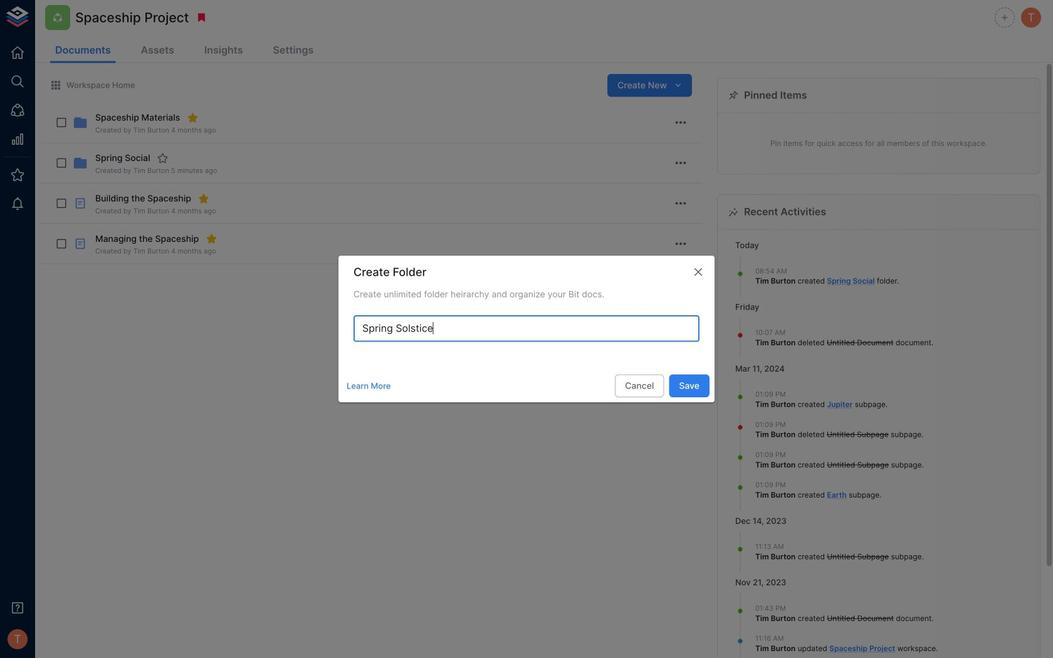 Task type: vqa. For each thing, say whether or not it's contained in the screenshot.
dialog
yes



Task type: locate. For each thing, give the bounding box(es) containing it.
dialog
[[338, 256, 715, 402]]

2 vertical spatial remove favorite image
[[206, 233, 217, 245]]

remove favorite image
[[187, 112, 198, 123], [198, 193, 209, 204], [206, 233, 217, 245]]

favorite image
[[157, 153, 168, 164]]

Folder Title text field
[[354, 316, 700, 342]]



Task type: describe. For each thing, give the bounding box(es) containing it.
remove bookmark image
[[196, 12, 207, 23]]

0 vertical spatial remove favorite image
[[187, 112, 198, 123]]

1 vertical spatial remove favorite image
[[198, 193, 209, 204]]



